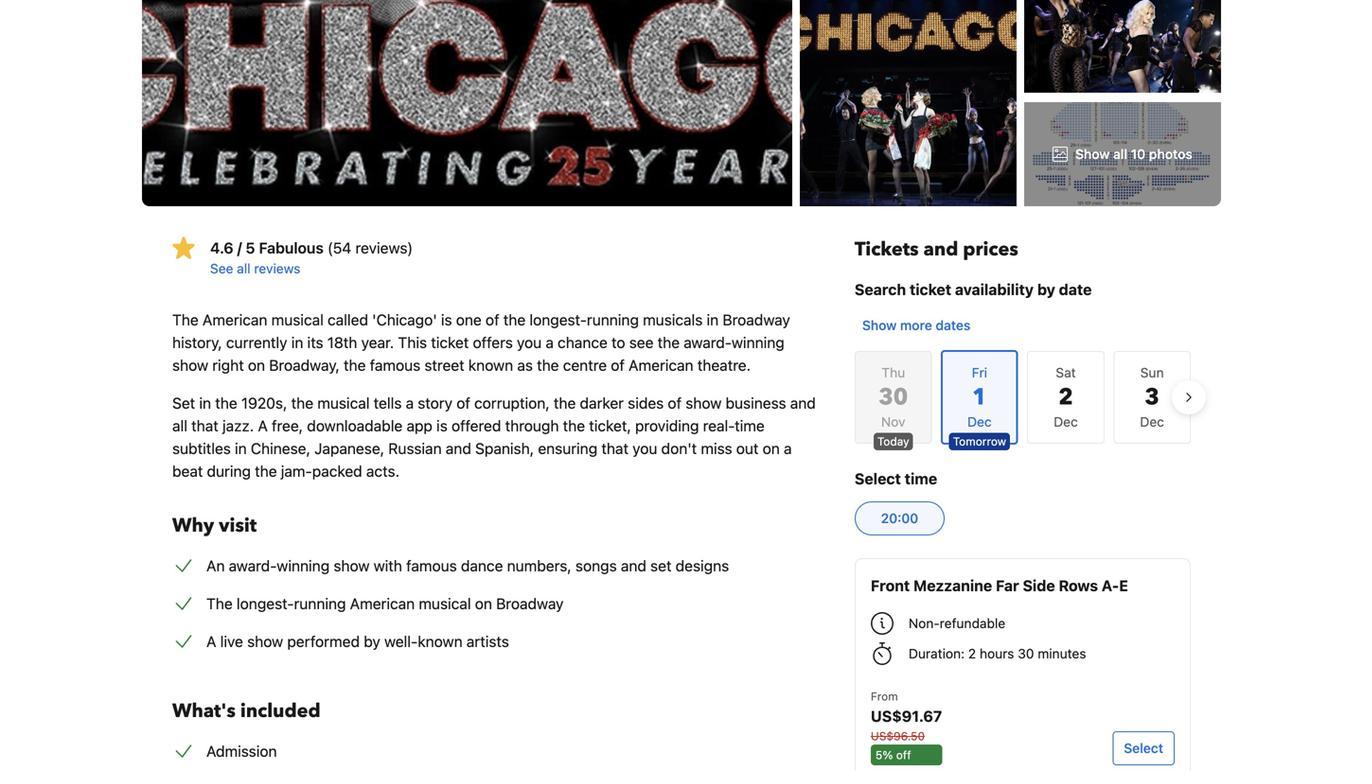 Task type: locate. For each thing, give the bounding box(es) containing it.
all inside set in the 1920s, the musical tells a story of corruption, the darker sides of show business and all that jazz. a free, downloadable app is offered through the ticket, providing real-time subtitles in chinese, japanese, russian and spanish, ensuring that you don't miss out on a beat during the jam-packed acts.
[[172, 417, 187, 435]]

0 horizontal spatial broadway
[[496, 595, 564, 613]]

0 vertical spatial winning
[[732, 334, 784, 352]]

and left set
[[621, 557, 646, 575]]

on inside set in the 1920s, the musical tells a story of corruption, the darker sides of show business and all that jazz. a free, downloadable app is offered through the ticket, providing real-time subtitles in chinese, japanese, russian and spanish, ensuring that you don't miss out on a beat during the jam-packed acts.
[[763, 440, 780, 458]]

3
[[1145, 382, 1159, 413]]

with
[[374, 557, 402, 575]]

0 vertical spatial a
[[258, 417, 268, 435]]

centre
[[563, 356, 607, 374]]

0 horizontal spatial all
[[172, 417, 187, 435]]

0 horizontal spatial dec
[[1054, 414, 1078, 430]]

1 horizontal spatial show
[[1075, 146, 1110, 162]]

0 vertical spatial award-
[[684, 334, 732, 352]]

1 vertical spatial musical
[[317, 394, 370, 412]]

1 vertical spatial famous
[[406, 557, 457, 575]]

the for the american musical called 'chicago' is one of the longest-running musicals in broadway history, currently in its 18th year. this ticket offers you a chance to see the award-winning show right on broadway, the famous street known as the centre of american theatre.
[[172, 311, 199, 329]]

1 horizontal spatial all
[[237, 261, 250, 276]]

0 vertical spatial ticket
[[910, 281, 951, 299]]

see
[[629, 334, 654, 352]]

0 vertical spatial select
[[855, 470, 901, 488]]

1 horizontal spatial winning
[[732, 334, 784, 352]]

0 vertical spatial 30
[[879, 382, 908, 413]]

longest- up live
[[237, 595, 294, 613]]

award-
[[684, 334, 732, 352], [229, 557, 277, 575]]

musical down "an award-winning show with famous dance numbers, songs and set designs" at the bottom
[[419, 595, 471, 613]]

1 horizontal spatial on
[[475, 595, 492, 613]]

e
[[1119, 577, 1128, 595]]

a down 1920s,
[[258, 417, 268, 435]]

award- right an
[[229, 557, 277, 575]]

show
[[172, 356, 208, 374], [686, 394, 722, 412], [334, 557, 370, 575], [247, 633, 283, 651]]

american down with
[[350, 595, 415, 613]]

all down set at the bottom of page
[[172, 417, 187, 435]]

by left 'date'
[[1037, 281, 1055, 299]]

2 down sat
[[1058, 382, 1073, 413]]

that
[[191, 417, 218, 435], [601, 440, 628, 458]]

show left 10
[[1075, 146, 1110, 162]]

0 horizontal spatial 2
[[968, 646, 976, 662]]

region
[[840, 343, 1206, 452]]

0 vertical spatial that
[[191, 417, 218, 435]]

1 horizontal spatial you
[[632, 440, 657, 458]]

included
[[240, 699, 321, 725]]

a right out
[[784, 440, 792, 458]]

all left 10
[[1113, 146, 1127, 162]]

1 horizontal spatial running
[[587, 311, 639, 329]]

1 vertical spatial american
[[629, 356, 693, 374]]

by
[[1037, 281, 1055, 299], [364, 633, 380, 651]]

the inside the american musical called 'chicago' is one of the longest-running musicals in broadway history, currently in its 18th year. this ticket offers you a chance to see the award-winning show right on broadway, the famous street known as the centre of american theatre.
[[172, 311, 199, 329]]

0 horizontal spatial the
[[172, 311, 199, 329]]

is right app
[[436, 417, 448, 435]]

in right the musicals
[[707, 311, 719, 329]]

that up subtitles
[[191, 417, 218, 435]]

the
[[172, 311, 199, 329], [206, 595, 233, 613]]

2 vertical spatial american
[[350, 595, 415, 613]]

the left darker
[[554, 394, 576, 412]]

0 horizontal spatial longest-
[[237, 595, 294, 613]]

sides
[[628, 394, 664, 412]]

known down offers
[[468, 356, 513, 374]]

time up "20:00"
[[905, 470, 937, 488]]

dec for 2
[[1054, 414, 1078, 430]]

1 vertical spatial a
[[206, 633, 216, 651]]

the longest-running american musical on broadway
[[206, 595, 564, 613]]

0 horizontal spatial 30
[[879, 382, 908, 413]]

0 vertical spatial musical
[[271, 311, 324, 329]]

street
[[424, 356, 464, 374]]

known left artists at the left of the page
[[418, 633, 463, 651]]

all inside '4.6 / 5 fabulous (54 reviews) see all reviews'
[[237, 261, 250, 276]]

the up ensuring at the bottom
[[563, 417, 585, 435]]

1 horizontal spatial american
[[350, 595, 415, 613]]

sun
[[1140, 365, 1164, 381]]

show inside show more dates button
[[862, 318, 897, 333]]

musical up its
[[271, 311, 324, 329]]

1 vertical spatial 30
[[1018, 646, 1034, 662]]

dates
[[936, 318, 971, 333]]

you inside the american musical called 'chicago' is one of the longest-running musicals in broadway history, currently in its 18th year. this ticket offers you a chance to see the award-winning show right on broadway, the famous street known as the centre of american theatre.
[[517, 334, 542, 352]]

you down providing
[[632, 440, 657, 458]]

0 horizontal spatial on
[[248, 356, 265, 374]]

select for select time
[[855, 470, 901, 488]]

is
[[441, 311, 452, 329], [436, 417, 448, 435]]

1 vertical spatial is
[[436, 417, 448, 435]]

rows
[[1059, 577, 1098, 595]]

show inside set in the 1920s, the musical tells a story of corruption, the darker sides of show business and all that jazz. a free, downloadable app is offered through the ticket, providing real-time subtitles in chinese, japanese, russian and spanish, ensuring that you don't miss out on a beat during the jam-packed acts.
[[686, 394, 722, 412]]

0 horizontal spatial by
[[364, 633, 380, 651]]

0 vertical spatial is
[[441, 311, 452, 329]]

you
[[517, 334, 542, 352], [632, 440, 657, 458]]

1 vertical spatial the
[[206, 595, 233, 613]]

1 vertical spatial 2
[[968, 646, 976, 662]]

1 vertical spatial running
[[294, 595, 346, 613]]

award- up 'theatre.'
[[684, 334, 732, 352]]

select inside button
[[1124, 741, 1163, 756]]

broadway down the numbers,
[[496, 595, 564, 613]]

famous down this
[[370, 356, 421, 374]]

that down ticket,
[[601, 440, 628, 458]]

more
[[900, 318, 932, 333]]

18th
[[327, 334, 357, 352]]

the up history,
[[172, 311, 199, 329]]

broadway up 'theatre.'
[[723, 311, 790, 329]]

show up real-
[[686, 394, 722, 412]]

set
[[172, 394, 195, 412]]

the down chinese,
[[255, 462, 277, 480]]

out
[[736, 440, 759, 458]]

a left the 'chance'
[[546, 334, 554, 352]]

30 right hours at the right bottom of page
[[1018, 646, 1034, 662]]

1 horizontal spatial the
[[206, 595, 233, 613]]

0 vertical spatial known
[[468, 356, 513, 374]]

tells
[[374, 394, 402, 412]]

2 horizontal spatial american
[[629, 356, 693, 374]]

is left one
[[441, 311, 452, 329]]

2 horizontal spatial on
[[763, 440, 780, 458]]

2 vertical spatial a
[[784, 440, 792, 458]]

on down currently
[[248, 356, 265, 374]]

select button
[[1112, 732, 1175, 766]]

broadway,
[[269, 356, 340, 374]]

2 vertical spatial on
[[475, 595, 492, 613]]

on
[[248, 356, 265, 374], [763, 440, 780, 458], [475, 595, 492, 613]]

set
[[650, 557, 672, 575]]

ticket up show more dates on the right top of the page
[[910, 281, 951, 299]]

2 inside sat 2 dec
[[1058, 382, 1073, 413]]

visit
[[219, 513, 257, 539]]

in right set at the bottom of page
[[199, 394, 211, 412]]

2 left hours at the right bottom of page
[[968, 646, 976, 662]]

2 horizontal spatial all
[[1113, 146, 1127, 162]]

0 vertical spatial on
[[248, 356, 265, 374]]

1 vertical spatial show
[[862, 318, 897, 333]]

a inside set in the 1920s, the musical tells a story of corruption, the darker sides of show business and all that jazz. a free, downloadable app is offered through the ticket, providing real-time subtitles in chinese, japanese, russian and spanish, ensuring that you don't miss out on a beat during the jam-packed acts.
[[258, 417, 268, 435]]

1 vertical spatial longest-
[[237, 595, 294, 613]]

1 vertical spatial on
[[763, 440, 780, 458]]

1 horizontal spatial that
[[601, 440, 628, 458]]

20:00
[[881, 511, 918, 526]]

dec
[[1054, 414, 1078, 430], [1140, 414, 1164, 430]]

1 horizontal spatial a
[[258, 417, 268, 435]]

award- inside the american musical called 'chicago' is one of the longest-running musicals in broadway history, currently in its 18th year. this ticket offers you a chance to see the award-winning show right on broadway, the famous street known as the centre of american theatre.
[[684, 334, 732, 352]]

musical
[[271, 311, 324, 329], [317, 394, 370, 412], [419, 595, 471, 613]]

and down offered
[[446, 440, 471, 458]]

real-
[[703, 417, 735, 435]]

non-refundable
[[909, 616, 1005, 631]]

1 vertical spatial winning
[[277, 557, 330, 575]]

time up out
[[735, 417, 765, 435]]

0 vertical spatial famous
[[370, 356, 421, 374]]

of down to
[[611, 356, 625, 374]]

1 dec from the left
[[1054, 414, 1078, 430]]

known
[[468, 356, 513, 374], [418, 633, 463, 651]]

search ticket availability by date
[[855, 281, 1092, 299]]

a right tells
[[406, 394, 414, 412]]

is inside set in the 1920s, the musical tells a story of corruption, the darker sides of show business and all that jazz. a free, downloadable app is offered through the ticket, providing real-time subtitles in chinese, japanese, russian and spanish, ensuring that you don't miss out on a beat during the jam-packed acts.
[[436, 417, 448, 435]]

musical up downloadable at the left of page
[[317, 394, 370, 412]]

ticket up street
[[431, 334, 469, 352]]

photos
[[1149, 146, 1192, 162]]

ticket inside the american musical called 'chicago' is one of the longest-running musicals in broadway history, currently in its 18th year. this ticket offers you a chance to see the award-winning show right on broadway, the famous street known as the centre of american theatre.
[[431, 334, 469, 352]]

1 vertical spatial you
[[632, 440, 657, 458]]

american down the see
[[629, 356, 693, 374]]

longest- inside the american musical called 'chicago' is one of the longest-running musicals in broadway history, currently in its 18th year. this ticket offers you a chance to see the award-winning show right on broadway, the famous street known as the centre of american theatre.
[[529, 311, 587, 329]]

0 vertical spatial 2
[[1058, 382, 1073, 413]]

30 up nov
[[879, 382, 908, 413]]

far
[[996, 577, 1019, 595]]

packed
[[312, 462, 362, 480]]

longest- up the 'chance'
[[529, 311, 587, 329]]

2 dec from the left
[[1140, 414, 1164, 430]]

what's
[[172, 699, 236, 725]]

famous right with
[[406, 557, 457, 575]]

winning up 'theatre.'
[[732, 334, 784, 352]]

2 vertical spatial musical
[[419, 595, 471, 613]]

running up to
[[587, 311, 639, 329]]

1 horizontal spatial longest-
[[529, 311, 587, 329]]

0 horizontal spatial award-
[[229, 557, 277, 575]]

1 horizontal spatial dec
[[1140, 414, 1164, 430]]

1 horizontal spatial select
[[1124, 741, 1163, 756]]

show down search
[[862, 318, 897, 333]]

sat
[[1056, 365, 1076, 381]]

famous inside the american musical called 'chicago' is one of the longest-running musicals in broadway history, currently in its 18th year. this ticket offers you a chance to see the award-winning show right on broadway, the famous street known as the centre of american theatre.
[[370, 356, 421, 374]]

0 horizontal spatial ticket
[[431, 334, 469, 352]]

show
[[1075, 146, 1110, 162], [862, 318, 897, 333]]

show for show more dates
[[862, 318, 897, 333]]

0 vertical spatial show
[[1075, 146, 1110, 162]]

availability
[[955, 281, 1034, 299]]

reviews)
[[355, 239, 413, 257]]

famous
[[370, 356, 421, 374], [406, 557, 457, 575]]

dec down 3
[[1140, 414, 1164, 430]]

1 horizontal spatial 2
[[1058, 382, 1073, 413]]

0 vertical spatial time
[[735, 417, 765, 435]]

on down dance
[[475, 595, 492, 613]]

1 vertical spatial ticket
[[431, 334, 469, 352]]

the down an
[[206, 595, 233, 613]]

tickets and prices
[[855, 237, 1018, 263]]

0 vertical spatial running
[[587, 311, 639, 329]]

nov
[[881, 414, 905, 430]]

0 vertical spatial broadway
[[723, 311, 790, 329]]

0 horizontal spatial american
[[203, 311, 267, 329]]

longest-
[[529, 311, 587, 329], [237, 595, 294, 613]]

1 vertical spatial a
[[406, 394, 414, 412]]

a
[[258, 417, 268, 435], [206, 633, 216, 651]]

a left live
[[206, 633, 216, 651]]

0 vertical spatial the
[[172, 311, 199, 329]]

1 horizontal spatial time
[[905, 470, 937, 488]]

(54
[[327, 239, 351, 257]]

1 horizontal spatial known
[[468, 356, 513, 374]]

all down /
[[237, 261, 250, 276]]

by left well-
[[364, 633, 380, 651]]

dec for 3
[[1140, 414, 1164, 430]]

0 horizontal spatial you
[[517, 334, 542, 352]]

on right out
[[763, 440, 780, 458]]

1 horizontal spatial by
[[1037, 281, 1055, 299]]

dec down sat
[[1054, 414, 1078, 430]]

running up the performed
[[294, 595, 346, 613]]

1 horizontal spatial broadway
[[723, 311, 790, 329]]

/
[[237, 239, 242, 257]]

0 vertical spatial you
[[517, 334, 542, 352]]

0 horizontal spatial show
[[862, 318, 897, 333]]

show all 10 photos
[[1075, 146, 1192, 162]]

0 horizontal spatial select
[[855, 470, 901, 488]]

1 vertical spatial select
[[1124, 741, 1163, 756]]

japanese,
[[314, 440, 384, 458]]

0 horizontal spatial time
[[735, 417, 765, 435]]

1 horizontal spatial award-
[[684, 334, 732, 352]]

0 vertical spatial american
[[203, 311, 267, 329]]

you up as
[[517, 334, 542, 352]]

side
[[1023, 577, 1055, 595]]

region containing 30
[[840, 343, 1206, 452]]

1 vertical spatial all
[[237, 261, 250, 276]]

offered
[[451, 417, 501, 435]]

0 horizontal spatial a
[[406, 394, 414, 412]]

2 vertical spatial all
[[172, 417, 187, 435]]

the right as
[[537, 356, 559, 374]]

subtitles
[[172, 440, 231, 458]]

from
[[871, 690, 898, 703]]

1 vertical spatial that
[[601, 440, 628, 458]]

2 horizontal spatial a
[[784, 440, 792, 458]]

1 horizontal spatial ticket
[[910, 281, 951, 299]]

time
[[735, 417, 765, 435], [905, 470, 937, 488]]

0 vertical spatial a
[[546, 334, 554, 352]]

show down history,
[[172, 356, 208, 374]]

front
[[871, 577, 910, 595]]

1 vertical spatial award-
[[229, 557, 277, 575]]

american up currently
[[203, 311, 267, 329]]

the up "free,"
[[291, 394, 313, 412]]

0 horizontal spatial known
[[418, 633, 463, 651]]

on inside the american musical called 'chicago' is one of the longest-running musicals in broadway history, currently in its 18th year. this ticket offers you a chance to see the award-winning show right on broadway, the famous street known as the centre of american theatre.
[[248, 356, 265, 374]]

2 for sat 2 dec
[[1058, 382, 1073, 413]]

4.6 / 5 fabulous (54 reviews) see all reviews
[[210, 239, 413, 276]]

0 vertical spatial longest-
[[529, 311, 587, 329]]

the
[[503, 311, 526, 329], [658, 334, 680, 352], [344, 356, 366, 374], [537, 356, 559, 374], [215, 394, 237, 412], [291, 394, 313, 412], [554, 394, 576, 412], [563, 417, 585, 435], [255, 462, 277, 480]]

winning up the performed
[[277, 557, 330, 575]]

of
[[486, 311, 499, 329], [611, 356, 625, 374], [456, 394, 470, 412], [668, 394, 682, 412]]

american
[[203, 311, 267, 329], [629, 356, 693, 374], [350, 595, 415, 613]]



Task type: vqa. For each thing, say whether or not it's contained in the screenshot.
Select time
yes



Task type: describe. For each thing, give the bounding box(es) containing it.
why
[[172, 513, 214, 539]]

0 horizontal spatial a
[[206, 633, 216, 651]]

time inside set in the 1920s, the musical tells a story of corruption, the darker sides of show business and all that jazz. a free, downloadable app is offered through the ticket, providing real-time subtitles in chinese, japanese, russian and spanish, ensuring that you don't miss out on a beat during the jam-packed acts.
[[735, 417, 765, 435]]

us$91.67
[[871, 708, 942, 726]]

1 vertical spatial broadway
[[496, 595, 564, 613]]

app
[[407, 417, 432, 435]]

the for the longest-running american musical on broadway
[[206, 595, 233, 613]]

show more dates button
[[855, 309, 978, 343]]

1920s,
[[241, 394, 287, 412]]

the down the musicals
[[658, 334, 680, 352]]

0 horizontal spatial running
[[294, 595, 346, 613]]

providing
[[635, 417, 699, 435]]

minutes
[[1038, 646, 1086, 662]]

0 vertical spatial by
[[1037, 281, 1055, 299]]

chance
[[558, 334, 608, 352]]

hours
[[980, 646, 1014, 662]]

well-
[[384, 633, 418, 651]]

designs
[[676, 557, 729, 575]]

an award-winning show with famous dance numbers, songs and set designs
[[206, 557, 729, 575]]

history,
[[172, 334, 222, 352]]

non-
[[909, 616, 940, 631]]

as
[[517, 356, 533, 374]]

beat
[[172, 462, 203, 480]]

today
[[877, 435, 909, 448]]

jazz.
[[222, 417, 254, 435]]

broadway inside the american musical called 'chicago' is one of the longest-running musicals in broadway history, currently in its 18th year. this ticket offers you a chance to see the award-winning show right on broadway, the famous street known as the centre of american theatre.
[[723, 311, 790, 329]]

select for select
[[1124, 741, 1163, 756]]

jam-
[[281, 462, 312, 480]]

4.6
[[210, 239, 233, 257]]

musical inside set in the 1920s, the musical tells a story of corruption, the darker sides of show business and all that jazz. a free, downloadable app is offered through the ticket, providing real-time subtitles in chinese, japanese, russian and spanish, ensuring that you don't miss out on a beat during the jam-packed acts.
[[317, 394, 370, 412]]

thu
[[882, 365, 905, 381]]

show inside the american musical called 'chicago' is one of the longest-running musicals in broadway history, currently in its 18th year. this ticket offers you a chance to see the award-winning show right on broadway, the famous street known as the centre of american theatre.
[[172, 356, 208, 374]]

tickets
[[855, 237, 919, 263]]

chinese,
[[251, 440, 310, 458]]

show left with
[[334, 557, 370, 575]]

front mezzanine far side rows a-e
[[871, 577, 1128, 595]]

darker
[[580, 394, 624, 412]]

ensuring
[[538, 440, 597, 458]]

you inside set in the 1920s, the musical tells a story of corruption, the darker sides of show business and all that jazz. a free, downloadable app is offered through the ticket, providing real-time subtitles in chinese, japanese, russian and spanish, ensuring that you don't miss out on a beat during the jam-packed acts.
[[632, 440, 657, 458]]

right
[[212, 356, 244, 374]]

one
[[456, 311, 482, 329]]

theatre.
[[697, 356, 751, 374]]

1 horizontal spatial 30
[[1018, 646, 1034, 662]]

why visit
[[172, 513, 257, 539]]

currently
[[226, 334, 287, 352]]

offers
[[473, 334, 513, 352]]

from us$91.67 us$96.50 5% off
[[871, 690, 942, 762]]

2 for duration: 2 hours 30 minutes
[[968, 646, 976, 662]]

musical inside the american musical called 'chicago' is one of the longest-running musicals in broadway history, currently in its 18th year. this ticket offers you a chance to see the award-winning show right on broadway, the famous street known as the centre of american theatre.
[[271, 311, 324, 329]]

live
[[220, 633, 243, 651]]

artists
[[466, 633, 509, 651]]

off
[[896, 749, 911, 762]]

miss
[[701, 440, 732, 458]]

called
[[328, 311, 368, 329]]

0 horizontal spatial winning
[[277, 557, 330, 575]]

of up providing
[[668, 394, 682, 412]]

sat 2 dec
[[1054, 365, 1078, 430]]

is inside the american musical called 'chicago' is one of the longest-running musicals in broadway history, currently in its 18th year. this ticket offers you a chance to see the award-winning show right on broadway, the famous street known as the centre of american theatre.
[[441, 311, 452, 329]]

free,
[[272, 417, 303, 435]]

10
[[1131, 146, 1146, 162]]

of up offers
[[486, 311, 499, 329]]

through
[[505, 417, 559, 435]]

running inside the american musical called 'chicago' is one of the longest-running musicals in broadway history, currently in its 18th year. this ticket offers you a chance to see the award-winning show right on broadway, the famous street known as the centre of american theatre.
[[587, 311, 639, 329]]

its
[[307, 334, 323, 352]]

during
[[207, 462, 251, 480]]

show for show all 10 photos
[[1075, 146, 1110, 162]]

and left 'prices'
[[923, 237, 958, 263]]

downloadable
[[307, 417, 403, 435]]

of up offered
[[456, 394, 470, 412]]

prices
[[963, 237, 1018, 263]]

winning inside the american musical called 'chicago' is one of the longest-running musicals in broadway history, currently in its 18th year. this ticket offers you a chance to see the award-winning show right on broadway, the famous street known as the centre of american theatre.
[[732, 334, 784, 352]]

search
[[855, 281, 906, 299]]

in left its
[[291, 334, 303, 352]]

thu 30 nov today
[[877, 365, 909, 448]]

0 horizontal spatial that
[[191, 417, 218, 435]]

a inside the american musical called 'chicago' is one of the longest-running musicals in broadway history, currently in its 18th year. this ticket offers you a chance to see the award-winning show right on broadway, the famous street known as the centre of american theatre.
[[546, 334, 554, 352]]

to
[[611, 334, 625, 352]]

duration: 2 hours 30 minutes
[[909, 646, 1086, 662]]

us$96.50
[[871, 730, 925, 743]]

'chicago'
[[372, 311, 437, 329]]

acts.
[[366, 462, 399, 480]]

see all reviews button
[[210, 259, 824, 278]]

the up jazz.
[[215, 394, 237, 412]]

known inside the american musical called 'chicago' is one of the longest-running musicals in broadway history, currently in its 18th year. this ticket offers you a chance to see the award-winning show right on broadway, the famous street known as the centre of american theatre.
[[468, 356, 513, 374]]

ticket,
[[589, 417, 631, 435]]

the up offers
[[503, 311, 526, 329]]

in down jazz.
[[235, 440, 247, 458]]

0 vertical spatial all
[[1113, 146, 1127, 162]]

a live show performed by well-known artists
[[206, 633, 509, 651]]

duration:
[[909, 646, 965, 662]]

refundable
[[940, 616, 1005, 631]]

30 inside thu 30 nov today
[[879, 382, 908, 413]]

story
[[418, 394, 453, 412]]

sun 3 dec
[[1140, 365, 1164, 430]]

dance
[[461, 557, 503, 575]]

russian
[[388, 440, 442, 458]]

spanish,
[[475, 440, 534, 458]]

don't
[[661, 440, 697, 458]]

the american musical called 'chicago' is one of the longest-running musicals in broadway history, currently in its 18th year. this ticket offers you a chance to see the award-winning show right on broadway, the famous street known as the centre of american theatre.
[[172, 311, 790, 374]]

1 vertical spatial by
[[364, 633, 380, 651]]

show right live
[[247, 633, 283, 651]]

5%
[[875, 749, 893, 762]]

fabulous
[[259, 239, 324, 257]]

see
[[210, 261, 233, 276]]

the down the 18th
[[344, 356, 366, 374]]

date
[[1059, 281, 1092, 299]]

5
[[246, 239, 255, 257]]

year.
[[361, 334, 394, 352]]

corruption,
[[474, 394, 550, 412]]

1 vertical spatial known
[[418, 633, 463, 651]]

admission
[[206, 743, 277, 761]]

numbers,
[[507, 557, 571, 575]]

1 vertical spatial time
[[905, 470, 937, 488]]

and right business
[[790, 394, 816, 412]]



